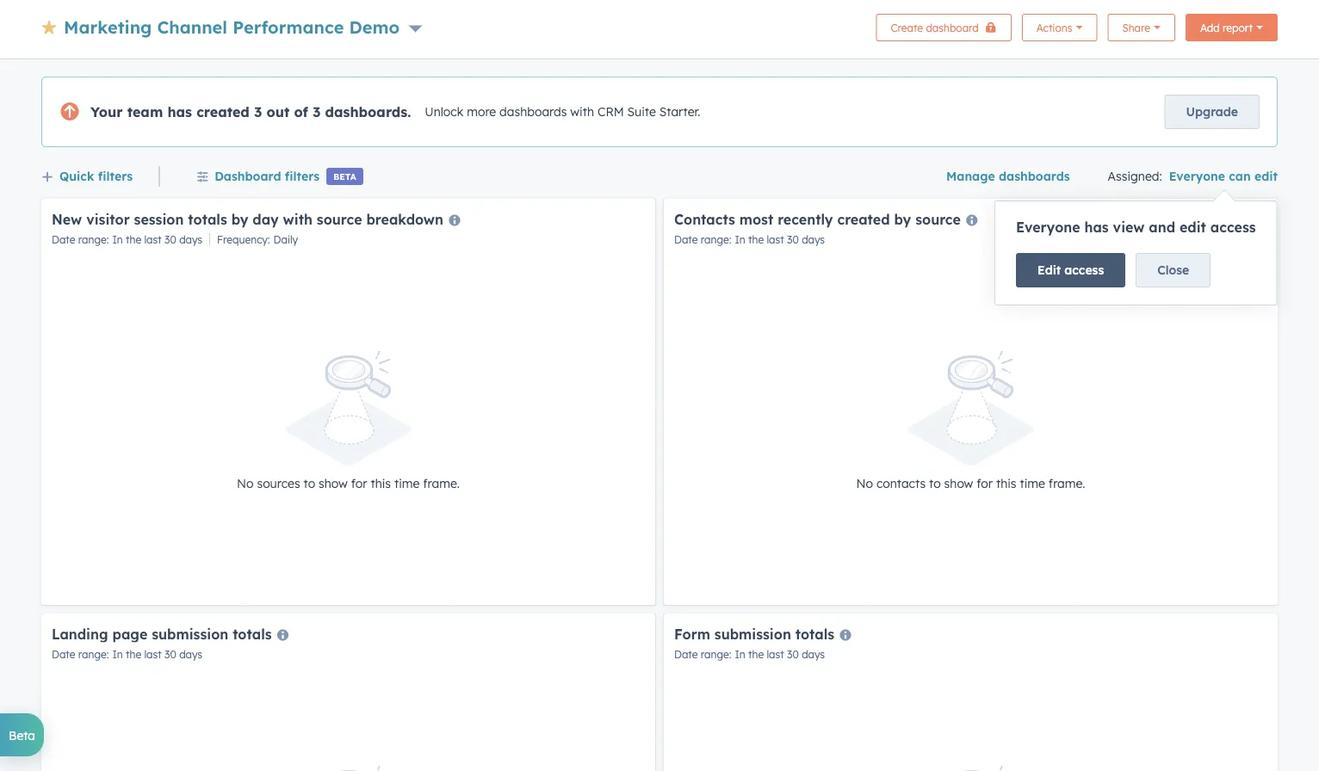 Task type: locate. For each thing, give the bounding box(es) containing it.
1 vertical spatial everyone
[[1017, 219, 1081, 236]]

out
[[267, 103, 290, 121]]

show for source
[[945, 476, 974, 491]]

report
[[1223, 21, 1253, 34]]

last inside contacts most recently created by source element
[[767, 233, 785, 246]]

last down session
[[144, 233, 162, 246]]

your team has created 3 out of 3 dashboards.
[[90, 103, 411, 121]]

new visitor session totals by day with source breakdown
[[52, 211, 444, 228]]

the
[[126, 233, 141, 246], [749, 233, 764, 246], [126, 649, 141, 662], [749, 649, 764, 662]]

0 horizontal spatial dashboards
[[500, 104, 567, 119]]

crm
[[598, 104, 624, 119]]

in
[[112, 233, 123, 246], [735, 233, 746, 246], [112, 649, 123, 662], [735, 649, 746, 662]]

everyone
[[1170, 169, 1226, 184], [1017, 219, 1081, 236]]

submission
[[152, 626, 228, 643], [715, 626, 792, 643]]

2 by from the left
[[895, 211, 912, 228]]

1 show from the left
[[319, 476, 348, 491]]

2 filters from the left
[[285, 168, 320, 183]]

days down session
[[179, 233, 203, 246]]

1 vertical spatial dashboards
[[999, 169, 1070, 184]]

days inside landing page submission totals element
[[179, 649, 203, 662]]

date for contacts most recently created by source
[[675, 233, 698, 246]]

everyone has view and edit access
[[1017, 219, 1257, 236]]

0 horizontal spatial beta
[[9, 728, 35, 743]]

30 down 'form submission totals'
[[787, 649, 799, 662]]

last down landing page submission totals
[[144, 649, 162, 662]]

1 horizontal spatial has
[[1085, 219, 1109, 236]]

in down page
[[112, 649, 123, 662]]

form submission totals element
[[664, 614, 1278, 772]]

in inside contacts most recently created by source element
[[735, 233, 746, 246]]

show right sources
[[319, 476, 348, 491]]

frame. for new visitor session totals by day with source breakdown
[[423, 476, 460, 491]]

created left 'out'
[[197, 103, 250, 121]]

date range: in the last 30 days down most
[[675, 233, 825, 246]]

3
[[254, 103, 262, 121], [313, 103, 321, 121]]

2 submission from the left
[[715, 626, 792, 643]]

with up daily
[[283, 211, 313, 228]]

0 horizontal spatial by
[[231, 211, 248, 228]]

1 by from the left
[[231, 211, 248, 228]]

0 horizontal spatial this
[[371, 476, 391, 491]]

last for form submission totals
[[767, 649, 785, 662]]

date range: in the last 30 days inside the new visitor session totals by day with source breakdown element
[[52, 233, 203, 246]]

date for form submission totals
[[675, 649, 698, 662]]

days down contacts most recently created by source
[[802, 233, 825, 246]]

0 vertical spatial dashboards
[[500, 104, 567, 119]]

day
[[253, 211, 279, 228]]

dashboards inside button
[[999, 169, 1070, 184]]

no left contacts
[[857, 476, 874, 491]]

1 frame. from the left
[[423, 476, 460, 491]]

access down the can
[[1211, 219, 1257, 236]]

0 horizontal spatial with
[[283, 211, 313, 228]]

and
[[1150, 219, 1176, 236]]

with left crm
[[571, 104, 594, 119]]

date range: in the last 30 days
[[52, 233, 203, 246], [675, 233, 825, 246], [52, 649, 203, 662], [675, 649, 825, 662]]

for right sources
[[351, 476, 367, 491]]

date down new
[[52, 233, 75, 246]]

dashboard
[[215, 168, 281, 183]]

2 to from the left
[[930, 476, 941, 491]]

in inside the new visitor session totals by day with source breakdown element
[[112, 233, 123, 246]]

1 vertical spatial edit
[[1180, 219, 1207, 236]]

1 no from the left
[[237, 476, 254, 491]]

source
[[317, 211, 362, 228], [916, 211, 961, 228]]

0 horizontal spatial created
[[197, 103, 250, 121]]

0 horizontal spatial has
[[167, 103, 192, 121]]

date range: in the last 30 days inside form submission totals element
[[675, 649, 825, 662]]

performance
[[233, 16, 344, 37]]

range: down form
[[701, 649, 732, 662]]

last inside landing page submission totals element
[[144, 649, 162, 662]]

1 horizontal spatial submission
[[715, 626, 792, 643]]

date down landing at left
[[52, 649, 75, 662]]

for right contacts
[[977, 476, 993, 491]]

dashboard filters button
[[197, 166, 320, 188]]

last down most
[[767, 233, 785, 246]]

visitor
[[86, 211, 130, 228]]

channel
[[157, 16, 228, 37]]

frame. inside contacts most recently created by source element
[[1049, 476, 1086, 491]]

range:
[[78, 233, 109, 246], [701, 233, 732, 246], [78, 649, 109, 662], [701, 649, 732, 662]]

show inside the new visitor session totals by day with source breakdown element
[[319, 476, 348, 491]]

1 horizontal spatial this
[[997, 476, 1017, 491]]

marketing channel performance demo banner
[[41, 9, 1278, 41]]

1 horizontal spatial to
[[930, 476, 941, 491]]

range: down visitor
[[78, 233, 109, 246]]

for inside contacts most recently created by source element
[[977, 476, 993, 491]]

2 3 from the left
[[313, 103, 321, 121]]

0 horizontal spatial frame.
[[423, 476, 460, 491]]

actions button
[[1022, 14, 1098, 41]]

0 horizontal spatial time
[[395, 476, 420, 491]]

to for day
[[304, 476, 315, 491]]

days down 'form submission totals'
[[802, 649, 825, 662]]

range: down "contacts"
[[701, 233, 732, 246]]

has
[[167, 103, 192, 121], [1085, 219, 1109, 236]]

the for form submission totals
[[749, 649, 764, 662]]

days inside form submission totals element
[[802, 649, 825, 662]]

0 horizontal spatial edit
[[1180, 219, 1207, 236]]

access right edit
[[1065, 263, 1105, 278]]

edit right and
[[1180, 219, 1207, 236]]

edit right the can
[[1255, 169, 1278, 184]]

1 vertical spatial with
[[283, 211, 313, 228]]

no inside the new visitor session totals by day with source breakdown element
[[237, 476, 254, 491]]

0 horizontal spatial show
[[319, 476, 348, 491]]

1 this from the left
[[371, 476, 391, 491]]

contacts most recently created by source element
[[664, 199, 1278, 606]]

0 horizontal spatial to
[[304, 476, 315, 491]]

0 horizontal spatial everyone
[[1017, 219, 1081, 236]]

source down manage
[[916, 211, 961, 228]]

frame.
[[423, 476, 460, 491], [1049, 476, 1086, 491]]

contacts
[[675, 211, 736, 228]]

time for contacts most recently created by source
[[1020, 476, 1046, 491]]

2 time from the left
[[1020, 476, 1046, 491]]

edit
[[1255, 169, 1278, 184], [1180, 219, 1207, 236]]

1 horizontal spatial time
[[1020, 476, 1046, 491]]

0 horizontal spatial filters
[[98, 168, 133, 183]]

date range: in the last 30 days down page
[[52, 649, 203, 662]]

by
[[231, 211, 248, 228], [895, 211, 912, 228]]

1 horizontal spatial by
[[895, 211, 912, 228]]

30 down recently
[[787, 233, 799, 246]]

this inside the new visitor session totals by day with source breakdown element
[[371, 476, 391, 491]]

filters
[[98, 168, 133, 183], [285, 168, 320, 183]]

last inside form submission totals element
[[767, 649, 785, 662]]

1 horizontal spatial access
[[1211, 219, 1257, 236]]

no contacts to show for this time frame.
[[857, 476, 1086, 491]]

the down page
[[126, 649, 141, 662]]

0 vertical spatial has
[[167, 103, 192, 121]]

dashboards
[[500, 104, 567, 119], [999, 169, 1070, 184]]

show inside contacts most recently created by source element
[[945, 476, 974, 491]]

no for created
[[857, 476, 874, 491]]

access
[[1211, 219, 1257, 236], [1065, 263, 1105, 278]]

1 horizontal spatial 3
[[313, 103, 321, 121]]

show right contacts
[[945, 476, 974, 491]]

1 time from the left
[[395, 476, 420, 491]]

the inside landing page submission totals element
[[126, 649, 141, 662]]

1 horizontal spatial frame.
[[1049, 476, 1086, 491]]

0 horizontal spatial 3
[[254, 103, 262, 121]]

the inside form submission totals element
[[749, 649, 764, 662]]

with
[[571, 104, 594, 119], [283, 211, 313, 228]]

to
[[304, 476, 315, 491], [930, 476, 941, 491]]

the inside contacts most recently created by source element
[[749, 233, 764, 246]]

30 inside contacts most recently created by source element
[[787, 233, 799, 246]]

to right sources
[[304, 476, 315, 491]]

suite
[[628, 104, 656, 119]]

quick filters button
[[41, 166, 133, 188]]

30
[[165, 233, 176, 246], [787, 233, 799, 246], [165, 649, 176, 662], [787, 649, 799, 662]]

1 filters from the left
[[98, 168, 133, 183]]

totals
[[188, 211, 227, 228], [233, 626, 272, 643], [796, 626, 835, 643]]

1 vertical spatial access
[[1065, 263, 1105, 278]]

totals for submission
[[233, 626, 272, 643]]

for inside the new visitor session totals by day with source breakdown element
[[351, 476, 367, 491]]

2 no from the left
[[857, 476, 874, 491]]

date down form
[[675, 649, 698, 662]]

in for landing page submission totals
[[112, 649, 123, 662]]

beta
[[334, 171, 357, 182], [9, 728, 35, 743]]

range: inside form submission totals element
[[701, 649, 732, 662]]

0 vertical spatial everyone
[[1170, 169, 1226, 184]]

in for contacts most recently created by source
[[735, 233, 746, 246]]

view
[[1114, 219, 1145, 236]]

30 down landing page submission totals
[[165, 649, 176, 662]]

0 horizontal spatial no
[[237, 476, 254, 491]]

most
[[740, 211, 774, 228]]

frequency: daily
[[217, 233, 298, 246]]

date range: in the last 30 days for contacts most recently created by source
[[675, 233, 825, 246]]

time inside the new visitor session totals by day with source breakdown element
[[395, 476, 420, 491]]

manage dashboards
[[947, 169, 1070, 184]]

created for by
[[838, 211, 890, 228]]

has left view
[[1085, 219, 1109, 236]]

1 to from the left
[[304, 476, 315, 491]]

contacts
[[877, 476, 926, 491]]

range: for landing page submission totals
[[78, 649, 109, 662]]

1 horizontal spatial for
[[977, 476, 993, 491]]

range: down landing at left
[[78, 649, 109, 662]]

sources
[[257, 476, 300, 491]]

2 for from the left
[[977, 476, 993, 491]]

to inside contacts most recently created by source element
[[930, 476, 941, 491]]

manage
[[947, 169, 996, 184]]

0 horizontal spatial for
[[351, 476, 367, 491]]

30 inside form submission totals element
[[787, 649, 799, 662]]

filters right quick
[[98, 168, 133, 183]]

0 vertical spatial created
[[197, 103, 250, 121]]

3 right of
[[313, 103, 321, 121]]

for
[[351, 476, 367, 491], [977, 476, 993, 491]]

30 inside the new visitor session totals by day with source breakdown element
[[165, 233, 176, 246]]

1 horizontal spatial no
[[857, 476, 874, 491]]

has right team
[[167, 103, 192, 121]]

days
[[179, 233, 203, 246], [802, 233, 825, 246], [179, 649, 203, 662], [802, 649, 825, 662]]

demo
[[349, 16, 400, 37]]

frame. inside the new visitor session totals by day with source breakdown element
[[423, 476, 460, 491]]

in down most
[[735, 233, 746, 246]]

1 horizontal spatial filters
[[285, 168, 320, 183]]

dashboards right manage
[[999, 169, 1070, 184]]

date range: in the last 30 days inside landing page submission totals element
[[52, 649, 203, 662]]

1 horizontal spatial with
[[571, 104, 594, 119]]

2 horizontal spatial totals
[[796, 626, 835, 643]]

edit access button
[[1017, 253, 1126, 288]]

3 left 'out'
[[254, 103, 262, 121]]

this
[[371, 476, 391, 491], [997, 476, 1017, 491]]

2 frame. from the left
[[1049, 476, 1086, 491]]

days down landing page submission totals
[[179, 649, 203, 662]]

in inside form submission totals element
[[735, 649, 746, 662]]

beta inside button
[[9, 728, 35, 743]]

submission right form
[[715, 626, 792, 643]]

last down 'form submission totals'
[[767, 649, 785, 662]]

close button
[[1136, 253, 1211, 288]]

this for new visitor session totals by day with source breakdown
[[371, 476, 391, 491]]

1 vertical spatial beta
[[9, 728, 35, 743]]

date inside landing page submission totals element
[[52, 649, 75, 662]]

quick filters
[[59, 168, 133, 183]]

0 vertical spatial with
[[571, 104, 594, 119]]

created for 3
[[197, 103, 250, 121]]

filters right dashboard
[[285, 168, 320, 183]]

1 horizontal spatial source
[[916, 211, 961, 228]]

0 horizontal spatial source
[[317, 211, 362, 228]]

30 for contacts most recently created by source
[[787, 233, 799, 246]]

date range: in the last 30 days down 'form submission totals'
[[675, 649, 825, 662]]

no inside contacts most recently created by source element
[[857, 476, 874, 491]]

range: for contacts most recently created by source
[[701, 233, 732, 246]]

days inside contacts most recently created by source element
[[802, 233, 825, 246]]

0 vertical spatial edit
[[1255, 169, 1278, 184]]

1 horizontal spatial created
[[838, 211, 890, 228]]

form
[[675, 626, 711, 643]]

0 horizontal spatial totals
[[188, 211, 227, 228]]

to right contacts
[[930, 476, 941, 491]]

days inside the new visitor session totals by day with source breakdown element
[[179, 233, 203, 246]]

range: inside landing page submission totals element
[[78, 649, 109, 662]]

0 horizontal spatial access
[[1065, 263, 1105, 278]]

no left sources
[[237, 476, 254, 491]]

in down 'form submission totals'
[[735, 649, 746, 662]]

the down 'form submission totals'
[[749, 649, 764, 662]]

1 horizontal spatial beta
[[334, 171, 357, 182]]

date range: in the last 30 days inside contacts most recently created by source element
[[675, 233, 825, 246]]

by for totals
[[231, 211, 248, 228]]

date range: in the last 30 days down visitor
[[52, 233, 203, 246]]

unlock
[[425, 104, 464, 119]]

submission right page
[[152, 626, 228, 643]]

contacts most recently created by source
[[675, 211, 961, 228]]

this inside contacts most recently created by source element
[[997, 476, 1017, 491]]

30 inside landing page submission totals element
[[165, 649, 176, 662]]

2 this from the left
[[997, 476, 1017, 491]]

last
[[144, 233, 162, 246], [767, 233, 785, 246], [144, 649, 162, 662], [767, 649, 785, 662]]

source left breakdown
[[317, 211, 362, 228]]

1 horizontal spatial show
[[945, 476, 974, 491]]

1 for from the left
[[351, 476, 367, 491]]

everyone left the can
[[1170, 169, 1226, 184]]

time inside contacts most recently created by source element
[[1020, 476, 1046, 491]]

1 horizontal spatial dashboards
[[999, 169, 1070, 184]]

1 horizontal spatial totals
[[233, 626, 272, 643]]

edit
[[1038, 263, 1062, 278]]

created right recently
[[838, 211, 890, 228]]

everyone up edit
[[1017, 219, 1081, 236]]

show
[[319, 476, 348, 491], [945, 476, 974, 491]]

1 vertical spatial created
[[838, 211, 890, 228]]

add report button
[[1186, 14, 1278, 41]]

date down "contacts"
[[675, 233, 698, 246]]

2 show from the left
[[945, 476, 974, 491]]

0 horizontal spatial submission
[[152, 626, 228, 643]]

range: inside contacts most recently created by source element
[[701, 233, 732, 246]]

date inside contacts most recently created by source element
[[675, 233, 698, 246]]

dashboards right more
[[500, 104, 567, 119]]

in down visitor
[[112, 233, 123, 246]]

created
[[197, 103, 250, 121], [838, 211, 890, 228]]

30 down session
[[165, 233, 176, 246]]

landing page submission totals
[[52, 626, 272, 643]]

1 submission from the left
[[152, 626, 228, 643]]

date
[[52, 233, 75, 246], [675, 233, 698, 246], [52, 649, 75, 662], [675, 649, 698, 662]]

date range: in the last 30 days for landing page submission totals
[[52, 649, 203, 662]]

the down most
[[749, 233, 764, 246]]

date inside form submission totals element
[[675, 649, 698, 662]]



Task type: describe. For each thing, give the bounding box(es) containing it.
form submission totals
[[675, 626, 835, 643]]

page
[[112, 626, 148, 643]]

to for source
[[930, 476, 941, 491]]

1 source from the left
[[317, 211, 362, 228]]

can
[[1230, 169, 1251, 184]]

1 vertical spatial has
[[1085, 219, 1109, 236]]

range: inside the new visitor session totals by day with source breakdown element
[[78, 233, 109, 246]]

manage dashboards button
[[947, 166, 1070, 187]]

assigned:
[[1108, 169, 1163, 184]]

the down session
[[126, 233, 141, 246]]

no sources to show for this time frame.
[[237, 476, 460, 491]]

create
[[891, 21, 924, 34]]

starter.
[[660, 104, 701, 119]]

daily
[[274, 233, 298, 246]]

1 3 from the left
[[254, 103, 262, 121]]

beta button
[[0, 714, 44, 757]]

session
[[134, 211, 184, 228]]

no for totals
[[237, 476, 254, 491]]

dashboard filters
[[215, 168, 320, 183]]

share button
[[1108, 14, 1176, 41]]

recently
[[778, 211, 834, 228]]

date inside the new visitor session totals by day with source breakdown element
[[52, 233, 75, 246]]

edit access
[[1038, 263, 1105, 278]]

2 source from the left
[[916, 211, 961, 228]]

marketing channel performance demo button
[[64, 14, 423, 39]]

the for contacts most recently created by source
[[749, 233, 764, 246]]

by for created
[[895, 211, 912, 228]]

last for landing page submission totals
[[144, 649, 162, 662]]

filters for quick filters
[[98, 168, 133, 183]]

marketing
[[64, 16, 152, 37]]

the for landing page submission totals
[[126, 649, 141, 662]]

marketing channel performance demo
[[64, 16, 400, 37]]

1 horizontal spatial edit
[[1255, 169, 1278, 184]]

in for form submission totals
[[735, 649, 746, 662]]

close
[[1158, 263, 1190, 278]]

new
[[52, 211, 82, 228]]

landing
[[52, 626, 108, 643]]

0 vertical spatial access
[[1211, 219, 1257, 236]]

days for contacts most recently created by source
[[802, 233, 825, 246]]

add
[[1201, 21, 1221, 34]]

actions
[[1037, 21, 1073, 34]]

days for form submission totals
[[802, 649, 825, 662]]

totals for session
[[188, 211, 227, 228]]

your
[[90, 103, 123, 121]]

dashboard
[[926, 21, 979, 34]]

time for new visitor session totals by day with source breakdown
[[395, 476, 420, 491]]

breakdown
[[367, 211, 444, 228]]

unlock more dashboards with crm suite starter.
[[425, 104, 701, 119]]

of
[[294, 103, 308, 121]]

add report
[[1201, 21, 1253, 34]]

last for contacts most recently created by source
[[767, 233, 785, 246]]

for for source
[[977, 476, 993, 491]]

filters for dashboard filters
[[285, 168, 320, 183]]

show for day
[[319, 476, 348, 491]]

30 for form submission totals
[[787, 649, 799, 662]]

date for landing page submission totals
[[52, 649, 75, 662]]

access inside button
[[1065, 263, 1105, 278]]

share
[[1123, 21, 1151, 34]]

last inside the new visitor session totals by day with source breakdown element
[[144, 233, 162, 246]]

30 for landing page submission totals
[[165, 649, 176, 662]]

this for contacts most recently created by source
[[997, 476, 1017, 491]]

new visitor session totals by day with source breakdown element
[[41, 199, 656, 606]]

frame. for contacts most recently created by source
[[1049, 476, 1086, 491]]

everyone can edit button
[[1170, 166, 1278, 187]]

1 horizontal spatial everyone
[[1170, 169, 1226, 184]]

quick
[[59, 168, 94, 183]]

days for landing page submission totals
[[179, 649, 203, 662]]

upgrade link
[[1165, 95, 1260, 129]]

range: for form submission totals
[[701, 649, 732, 662]]

create dashboard
[[891, 21, 979, 34]]

upgrade
[[1187, 104, 1239, 119]]

assigned: everyone can edit
[[1108, 169, 1278, 184]]

dashboards.
[[325, 103, 411, 121]]

landing page submission totals element
[[41, 614, 656, 772]]

date range: in the last 30 days for form submission totals
[[675, 649, 825, 662]]

with inside the new visitor session totals by day with source breakdown element
[[283, 211, 313, 228]]

team
[[127, 103, 163, 121]]

create dashboard button
[[876, 14, 1012, 41]]

for for day
[[351, 476, 367, 491]]

frequency:
[[217, 233, 270, 246]]

0 vertical spatial beta
[[334, 171, 357, 182]]

more
[[467, 104, 496, 119]]



Task type: vqa. For each thing, say whether or not it's contained in the screenshot.
Or
no



